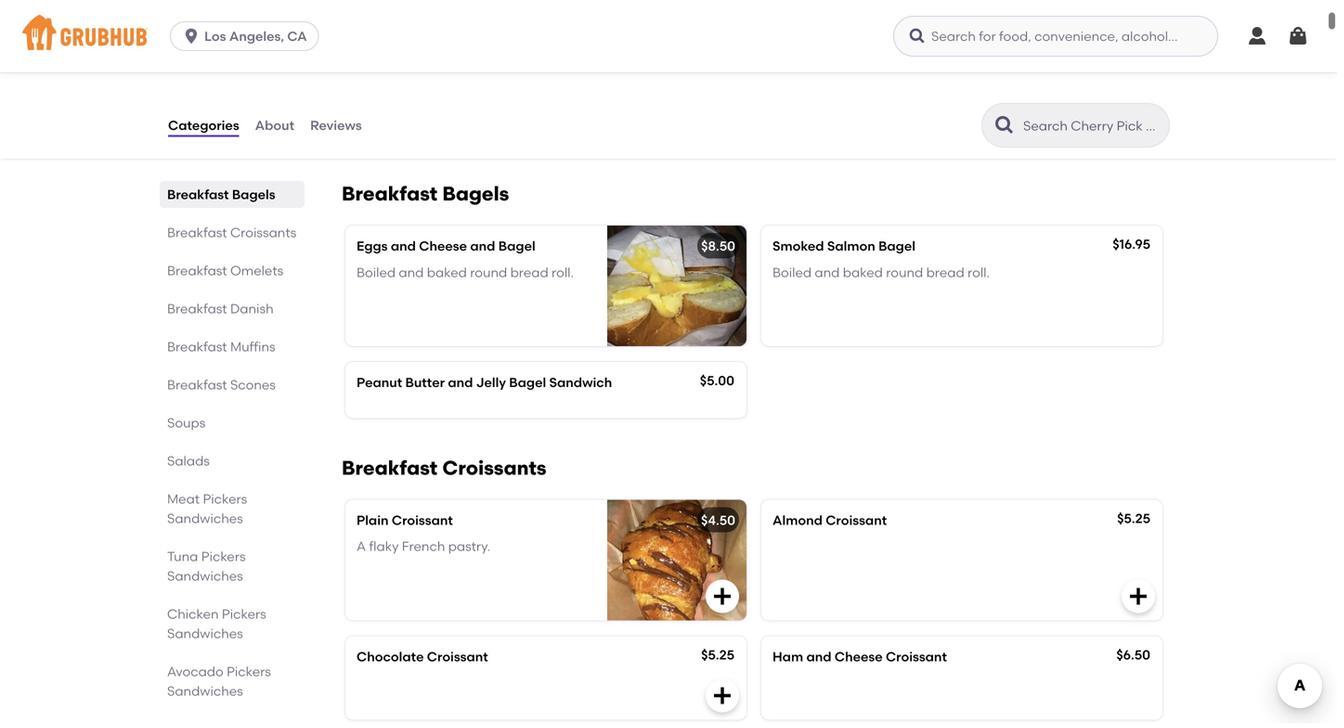 Task type: describe. For each thing, give the bounding box(es) containing it.
1 vertical spatial breakfast croissants
[[342, 456, 547, 480]]

reviews button
[[309, 92, 363, 159]]

eggs and cheese and bagel image
[[608, 226, 747, 347]]

salads
[[167, 453, 210, 469]]

soups
[[167, 415, 206, 431]]

$5.00
[[700, 373, 735, 389]]

1 vertical spatial croissants
[[443, 456, 547, 480]]

20–35
[[218, 6, 250, 20]]

$5.25 for chocolate croissant
[[701, 647, 735, 663]]

2 horizontal spatial svg image
[[909, 27, 927, 46]]

almond croissant
[[773, 513, 887, 528]]

round for cheese
[[470, 265, 507, 280]]

categories button
[[167, 92, 240, 159]]

20–35 min option group
[[167, 0, 486, 29]]

a
[[357, 539, 366, 555]]

ca
[[287, 28, 307, 44]]

omelets
[[230, 263, 284, 279]]

breakfast omelets
[[167, 263, 284, 279]]

boiled for smoked
[[773, 265, 812, 280]]

peanut
[[357, 375, 402, 391]]

breakfast up breakfast omelets
[[167, 225, 227, 241]]

Search for food, convenience, alcohol... search field
[[894, 16, 1219, 57]]

sandwiches for meat
[[167, 511, 243, 527]]

bread for smoked salmon bagel
[[927, 265, 965, 280]]

$6.50
[[1117, 647, 1151, 663]]

cheese for croissant
[[835, 649, 883, 665]]

pastry.
[[448, 539, 491, 555]]

1 horizontal spatial breakfast bagels
[[342, 182, 509, 206]]

pickers for meat pickers sandwiches
[[203, 492, 247, 507]]

baked for bagel
[[843, 265, 883, 280]]

Search Cherry Pick Cafe search field
[[1022, 117, 1164, 135]]

danish
[[230, 301, 274, 317]]

$8.50
[[702, 238, 736, 254]]

breakfast down "breakfast danish"
[[167, 339, 227, 355]]

breakfast up breakfast muffins
[[167, 301, 227, 317]]

plain croissant image
[[608, 500, 747, 621]]

chocolate croissant
[[357, 649, 488, 665]]

breakfast up the eggs
[[342, 182, 438, 206]]

ham
[[773, 649, 804, 665]]

avocado
[[167, 664, 224, 680]]

pickers for tuna pickers sandwiches
[[201, 549, 246, 565]]

french
[[402, 539, 445, 555]]

20–35 min
[[218, 6, 273, 20]]

search icon image
[[994, 114, 1016, 137]]

a flaky french pastry.
[[357, 539, 491, 555]]

sandwiches for avocado
[[167, 684, 243, 700]]

svg image inside los angeles, ca button
[[182, 27, 201, 46]]

butter
[[406, 375, 445, 391]]

boiled and baked round bread roll. for cheese
[[357, 265, 574, 280]]

pickers for chicken pickers sandwiches
[[222, 607, 266, 623]]

flaky
[[369, 539, 399, 555]]

boiled and baked round bread roll. for bagel
[[773, 265, 990, 280]]

1 horizontal spatial svg image
[[712, 685, 734, 707]]

baked for cheese
[[427, 265, 467, 280]]

1 horizontal spatial bagels
[[443, 182, 509, 206]]

0 horizontal spatial bagels
[[232, 187, 275, 203]]

reviews
[[310, 117, 362, 133]]



Task type: locate. For each thing, give the bounding box(es) containing it.
$4.50
[[701, 513, 736, 528]]

breakfast
[[342, 182, 438, 206], [167, 187, 229, 203], [167, 225, 227, 241], [167, 263, 227, 279], [167, 301, 227, 317], [167, 339, 227, 355], [167, 377, 227, 393], [342, 456, 438, 480]]

bread for eggs and cheese and bagel
[[511, 265, 549, 280]]

0 horizontal spatial $5.25
[[701, 647, 735, 663]]

0 horizontal spatial boiled and baked round bread roll.
[[357, 265, 574, 280]]

meat pickers sandwiches
[[167, 492, 247, 527]]

cheese for and
[[419, 238, 467, 254]]

1 horizontal spatial round
[[886, 265, 924, 280]]

1 boiled and baked round bread roll. from the left
[[357, 265, 574, 280]]

1 horizontal spatial cheese
[[835, 649, 883, 665]]

jelly
[[476, 375, 506, 391]]

0 horizontal spatial breakfast bagels
[[167, 187, 275, 203]]

croissants up omelets
[[230, 225, 297, 241]]

1 bread from the left
[[511, 265, 549, 280]]

pickers inside meat pickers sandwiches
[[203, 492, 247, 507]]

pickers right meat
[[203, 492, 247, 507]]

chocolate
[[357, 649, 424, 665]]

pickers right avocado
[[227, 664, 271, 680]]

croissant for plain croissant
[[392, 513, 453, 528]]

croissants up pastry.
[[443, 456, 547, 480]]

sandwiches down chicken
[[167, 626, 243, 642]]

2 sandwiches from the top
[[167, 569, 243, 584]]

boiled and baked round bread roll. down salmon
[[773, 265, 990, 280]]

min
[[253, 6, 273, 20]]

baked
[[427, 265, 467, 280], [843, 265, 883, 280]]

0 horizontal spatial cheese
[[419, 238, 467, 254]]

boiled for eggs
[[357, 265, 396, 280]]

bread
[[511, 265, 549, 280], [927, 265, 965, 280]]

pickers inside chicken pickers sandwiches
[[222, 607, 266, 623]]

1 horizontal spatial boiled and baked round bread roll.
[[773, 265, 990, 280]]

sandwiches inside avocado pickers sandwiches
[[167, 684, 243, 700]]

1 roll. from the left
[[552, 265, 574, 280]]

about
[[255, 117, 295, 133]]

baked down eggs and cheese and bagel
[[427, 265, 467, 280]]

main navigation navigation
[[0, 0, 1338, 72]]

eggs
[[357, 238, 388, 254]]

eggs and cheese and bagel
[[357, 238, 536, 254]]

sandwich
[[550, 375, 612, 391]]

meat
[[167, 492, 200, 507]]

0 horizontal spatial roll.
[[552, 265, 574, 280]]

croissants
[[230, 225, 297, 241], [443, 456, 547, 480]]

pickers right chicken
[[222, 607, 266, 623]]

$5.25
[[1118, 511, 1151, 527], [701, 647, 735, 663]]

baked down salmon
[[843, 265, 883, 280]]

2 round from the left
[[886, 265, 924, 280]]

1 horizontal spatial breakfast croissants
[[342, 456, 547, 480]]

1 boiled from the left
[[357, 265, 396, 280]]

pickers right tuna
[[201, 549, 246, 565]]

1 horizontal spatial baked
[[843, 265, 883, 280]]

svg image
[[1247, 25, 1269, 47], [1288, 25, 1310, 47], [712, 586, 734, 608], [1128, 586, 1150, 608]]

round down eggs and cheese and bagel
[[470, 265, 507, 280]]

almond
[[773, 513, 823, 528]]

1 round from the left
[[470, 265, 507, 280]]

breakfast scones
[[167, 377, 276, 393]]

breakfast up plain croissant
[[342, 456, 438, 480]]

svg image
[[182, 27, 201, 46], [909, 27, 927, 46], [712, 685, 734, 707]]

avocado pickers sandwiches
[[167, 664, 271, 700]]

sandwiches inside tuna pickers sandwiches
[[167, 569, 243, 584]]

bagel for $5.00
[[509, 375, 546, 391]]

1 vertical spatial $5.25
[[701, 647, 735, 663]]

roll. for eggs and cheese and bagel
[[552, 265, 574, 280]]

4 sandwiches from the top
[[167, 684, 243, 700]]

sandwiches for tuna
[[167, 569, 243, 584]]

2 boiled and baked round bread roll. from the left
[[773, 265, 990, 280]]

boiled down smoked
[[773, 265, 812, 280]]

2 boiled from the left
[[773, 265, 812, 280]]

round
[[470, 265, 507, 280], [886, 265, 924, 280]]

muffins
[[230, 339, 276, 355]]

bagels down about button
[[232, 187, 275, 203]]

0 vertical spatial croissants
[[230, 225, 297, 241]]

los
[[204, 28, 226, 44]]

sandwiches down meat
[[167, 511, 243, 527]]

los angeles, ca
[[204, 28, 307, 44]]

0 horizontal spatial baked
[[427, 265, 467, 280]]

breakfast croissants up plain croissant
[[342, 456, 547, 480]]

0 horizontal spatial svg image
[[182, 27, 201, 46]]

sandwiches down tuna
[[167, 569, 243, 584]]

1 baked from the left
[[427, 265, 467, 280]]

1 horizontal spatial roll.
[[968, 265, 990, 280]]

1 sandwiches from the top
[[167, 511, 243, 527]]

breakfast bagels
[[342, 182, 509, 206], [167, 187, 275, 203]]

cheese
[[419, 238, 467, 254], [835, 649, 883, 665]]

breakfast down the categories button on the left
[[167, 187, 229, 203]]

breakfast bagels down the categories button on the left
[[167, 187, 275, 203]]

pickers for avocado pickers sandwiches
[[227, 664, 271, 680]]

breakfast croissants up breakfast omelets
[[167, 225, 297, 241]]

peanut butter and jelly bagel sandwich
[[357, 375, 612, 391]]

and
[[391, 238, 416, 254], [470, 238, 496, 254], [399, 265, 424, 280], [815, 265, 840, 280], [448, 375, 473, 391], [807, 649, 832, 665]]

boiled and baked round bread roll.
[[357, 265, 574, 280], [773, 265, 990, 280]]

sandwiches inside meat pickers sandwiches
[[167, 511, 243, 527]]

tuna pickers sandwiches
[[167, 549, 246, 584]]

breakfast muffins
[[167, 339, 276, 355]]

pickers inside tuna pickers sandwiches
[[201, 549, 246, 565]]

angeles,
[[229, 28, 284, 44]]

plain
[[357, 513, 389, 528]]

tuna
[[167, 549, 198, 565]]

smoked salmon bagel
[[773, 238, 916, 254]]

bagel
[[499, 238, 536, 254], [879, 238, 916, 254], [509, 375, 546, 391]]

croissant for almond croissant
[[826, 513, 887, 528]]

scones
[[230, 377, 276, 393]]

$16.95
[[1113, 237, 1151, 252]]

1 horizontal spatial bread
[[927, 265, 965, 280]]

sandwiches
[[167, 511, 243, 527], [167, 569, 243, 584], [167, 626, 243, 642], [167, 684, 243, 700]]

2 bread from the left
[[927, 265, 965, 280]]

0 horizontal spatial breakfast croissants
[[167, 225, 297, 241]]

roll. for smoked salmon bagel
[[968, 265, 990, 280]]

plain croissant
[[357, 513, 453, 528]]

1 horizontal spatial croissants
[[443, 456, 547, 480]]

bagels up eggs and cheese and bagel
[[443, 182, 509, 206]]

round down the smoked salmon bagel
[[886, 265, 924, 280]]

0 horizontal spatial bread
[[511, 265, 549, 280]]

$5.25 for almond croissant
[[1118, 511, 1151, 527]]

breakfast bagels up eggs and cheese and bagel
[[342, 182, 509, 206]]

salmon
[[828, 238, 876, 254]]

1 vertical spatial cheese
[[835, 649, 883, 665]]

3 sandwiches from the top
[[167, 626, 243, 642]]

croissant for chocolate croissant
[[427, 649, 488, 665]]

round for bagel
[[886, 265, 924, 280]]

boiled
[[357, 265, 396, 280], [773, 265, 812, 280]]

roll.
[[552, 265, 574, 280], [968, 265, 990, 280]]

breakfast up "breakfast danish"
[[167, 263, 227, 279]]

sandwiches inside chicken pickers sandwiches
[[167, 626, 243, 642]]

bagels
[[443, 182, 509, 206], [232, 187, 275, 203]]

cheese right ham
[[835, 649, 883, 665]]

ham and cheese croissant
[[773, 649, 948, 665]]

0 vertical spatial $5.25
[[1118, 511, 1151, 527]]

0 horizontal spatial croissants
[[230, 225, 297, 241]]

sandwiches for chicken
[[167, 626, 243, 642]]

chicken pickers sandwiches
[[167, 607, 266, 642]]

sandwiches down avocado
[[167, 684, 243, 700]]

chicken
[[167, 607, 219, 623]]

breakfast up soups on the bottom left of page
[[167, 377, 227, 393]]

0 vertical spatial cheese
[[419, 238, 467, 254]]

los angeles, ca button
[[170, 21, 327, 51]]

1 horizontal spatial $5.25
[[1118, 511, 1151, 527]]

pickers
[[203, 492, 247, 507], [201, 549, 246, 565], [222, 607, 266, 623], [227, 664, 271, 680]]

2 baked from the left
[[843, 265, 883, 280]]

breakfast croissants
[[167, 225, 297, 241], [342, 456, 547, 480]]

2 roll. from the left
[[968, 265, 990, 280]]

boiled down the eggs
[[357, 265, 396, 280]]

categories
[[168, 117, 239, 133]]

about button
[[254, 92, 295, 159]]

0 horizontal spatial boiled
[[357, 265, 396, 280]]

boiled and baked round bread roll. down eggs and cheese and bagel
[[357, 265, 574, 280]]

smoked
[[773, 238, 825, 254]]

breakfast danish
[[167, 301, 274, 317]]

bagel for boiled and baked round bread roll.
[[499, 238, 536, 254]]

pickers inside avocado pickers sandwiches
[[227, 664, 271, 680]]

0 horizontal spatial round
[[470, 265, 507, 280]]

0 vertical spatial breakfast croissants
[[167, 225, 297, 241]]

cheese right the eggs
[[419, 238, 467, 254]]

1 horizontal spatial boiled
[[773, 265, 812, 280]]

croissant
[[392, 513, 453, 528], [826, 513, 887, 528], [427, 649, 488, 665], [886, 649, 948, 665]]



Task type: vqa. For each thing, say whether or not it's contained in the screenshot.
toffee
no



